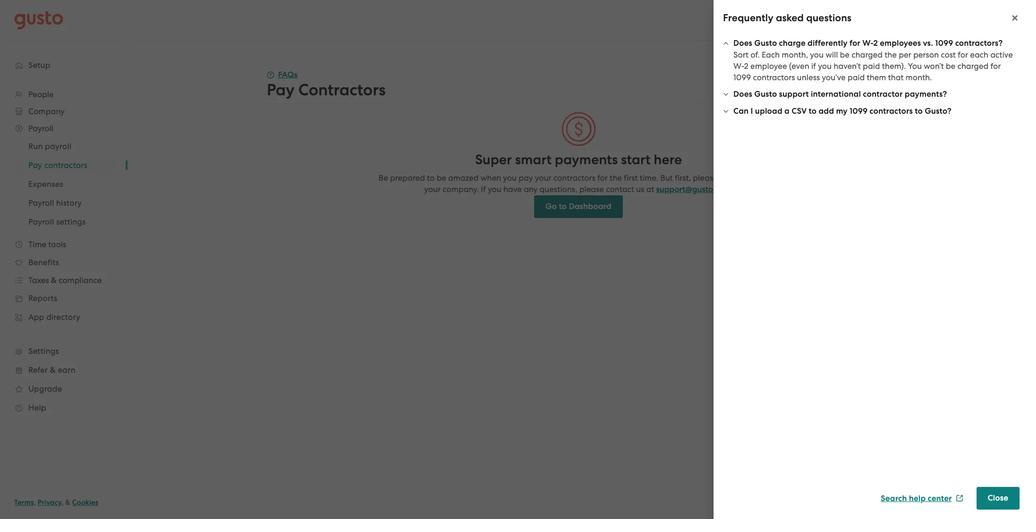 Task type: vqa. For each thing, say whether or not it's contained in the screenshot.
bottom check image
no



Task type: locate. For each thing, give the bounding box(es) containing it.
to
[[809, 106, 817, 116], [916, 106, 923, 116], [427, 173, 435, 183], [559, 202, 567, 212]]

1 vertical spatial contractors
[[870, 106, 914, 116]]

1 horizontal spatial the
[[885, 50, 897, 60]]

sort of. each month, you will be charged the per person cost for each active w-2 employee (even if you haven't paid them). you won't be charged for 1099 contractors unless you've paid them that month.
[[734, 50, 1014, 82]]

2 horizontal spatial 1099
[[936, 38, 954, 48]]

go
[[546, 202, 557, 212]]

vs.
[[924, 38, 934, 48]]

0 horizontal spatial 2
[[745, 61, 749, 71]]

2 vertical spatial contractors
[[554, 173, 596, 183]]

2 up sort of. each month, you will be charged the per person cost for each active w-2 employee (even if you haven't paid them). you won't be charged for 1099 contractors unless you've paid them that month.
[[874, 38, 879, 48]]

1 horizontal spatial charged
[[958, 61, 989, 71]]

2 does from the top
[[734, 89, 753, 99]]

gusto?
[[925, 106, 952, 116]]

your down prepared
[[425, 185, 441, 194]]

to inside the be prepared to be amazed when you pay your contractors for the first time. but first, please finish setting up your company. if you have any questions, please contact us at
[[427, 173, 435, 183]]

be
[[841, 50, 850, 60], [947, 61, 956, 71], [437, 173, 447, 183]]

charged down each
[[958, 61, 989, 71]]

2
[[874, 38, 879, 48], [745, 61, 749, 71]]

contractors down super smart payments start here
[[554, 173, 596, 183]]

privacy
[[38, 499, 62, 508]]

gusto for support
[[755, 89, 778, 99]]

1099
[[936, 38, 954, 48], [734, 73, 752, 82], [850, 106, 868, 116]]

paid down haven't
[[848, 73, 865, 82]]

1 vertical spatial 2
[[745, 61, 749, 71]]

contractors inside sort of. each month, you will be charged the per person cost for each active w-2 employee (even if you haven't paid them). you won't be charged for 1099 contractors unless you've paid them that month.
[[754, 73, 796, 82]]

1 vertical spatial w-
[[734, 61, 745, 71]]

0 horizontal spatial please
[[580, 185, 604, 194]]

contractors down contractor
[[870, 106, 914, 116]]

gusto up 'upload'
[[755, 89, 778, 99]]

faqs
[[278, 70, 298, 80]]

contractors
[[754, 73, 796, 82], [870, 106, 914, 116], [554, 173, 596, 183]]

0 vertical spatial your
[[535, 173, 552, 183]]

1 horizontal spatial 1099
[[850, 106, 868, 116]]

setting
[[742, 173, 767, 183]]

, left privacy link
[[34, 499, 36, 508]]

2 horizontal spatial be
[[947, 61, 956, 71]]

add
[[819, 106, 835, 116]]

does gusto charge differently for w-2 employees vs. 1099 contractors?
[[734, 38, 1003, 48]]

the up them).
[[885, 50, 897, 60]]

be up haven't
[[841, 50, 850, 60]]

, left &
[[62, 499, 64, 508]]

support
[[780, 89, 809, 99]]

please
[[693, 173, 718, 183], [580, 185, 604, 194]]

be down 'cost'
[[947, 61, 956, 71]]

payments
[[555, 152, 618, 168]]

1 vertical spatial 1099
[[734, 73, 752, 82]]

2 vertical spatial 1099
[[850, 106, 868, 116]]

up
[[769, 173, 779, 183]]

1 , from the left
[[34, 499, 36, 508]]

0 horizontal spatial be
[[437, 173, 447, 183]]

frequently asked questions
[[724, 12, 852, 24]]

1 vertical spatial gusto
[[755, 89, 778, 99]]

contractors for can i upload a csv to add my 1099 contractors to gusto?
[[870, 106, 914, 116]]

1 horizontal spatial please
[[693, 173, 718, 183]]

0 horizontal spatial the
[[610, 173, 622, 183]]

2 vertical spatial be
[[437, 173, 447, 183]]

for
[[850, 38, 861, 48], [959, 50, 969, 60], [991, 61, 1002, 71], [598, 173, 608, 183]]

them
[[867, 73, 887, 82]]

help
[[910, 494, 926, 504]]

questions
[[807, 12, 852, 24]]

a
[[785, 106, 790, 116]]

2 horizontal spatial contractors
[[870, 106, 914, 116]]

the
[[885, 50, 897, 60], [610, 173, 622, 183]]

w- down sort
[[734, 61, 745, 71]]

0 horizontal spatial w-
[[734, 61, 745, 71]]

1 vertical spatial the
[[610, 173, 622, 183]]

w- up sort of. each month, you will be charged the per person cost for each active w-2 employee (even if you haven't paid them). you won't be charged for 1099 contractors unless you've paid them that month.
[[863, 38, 874, 48]]

1 vertical spatial does
[[734, 89, 753, 99]]

charged
[[852, 50, 883, 60], [958, 61, 989, 71]]

to right prepared
[[427, 173, 435, 183]]

any
[[524, 185, 538, 194]]

your
[[535, 173, 552, 183], [425, 185, 441, 194]]

first,
[[675, 173, 692, 183]]

does up sort
[[734, 38, 753, 48]]

month.
[[906, 73, 933, 82]]

for up contact
[[598, 173, 608, 183]]

0 vertical spatial the
[[885, 50, 897, 60]]

does gusto support international contractor payments?
[[734, 89, 948, 99]]

2 inside sort of. each month, you will be charged the per person cost for each active w-2 employee (even if you haven't paid them). you won't be charged for 1099 contractors unless you've paid them that month.
[[745, 61, 749, 71]]

w-
[[863, 38, 874, 48], [734, 61, 745, 71]]

search
[[881, 494, 908, 504]]

haven't
[[834, 61, 862, 71]]

please up dashboard
[[580, 185, 604, 194]]

be left amazed in the left top of the page
[[437, 173, 447, 183]]

asked
[[776, 12, 804, 24]]

pay
[[267, 80, 295, 100]]

does for does gusto support international contractor payments?
[[734, 89, 753, 99]]

my
[[837, 106, 848, 116]]

paid up them
[[864, 61, 881, 71]]

1 horizontal spatial contractors
[[754, 73, 796, 82]]

0 vertical spatial does
[[734, 38, 753, 48]]

gusto
[[755, 38, 778, 48], [755, 89, 778, 99]]

1 horizontal spatial be
[[841, 50, 850, 60]]

paid
[[864, 61, 881, 71], [848, 73, 865, 82]]

finish
[[720, 173, 740, 183]]

the up contact
[[610, 173, 622, 183]]

1 vertical spatial paid
[[848, 73, 865, 82]]

1099 right my
[[850, 106, 868, 116]]

0 horizontal spatial your
[[425, 185, 441, 194]]

contractors down employee
[[754, 73, 796, 82]]

0 vertical spatial w-
[[863, 38, 874, 48]]

0 horizontal spatial contractors
[[554, 173, 596, 183]]

be prepared to be amazed when you pay your contractors for the first time. but first, please finish setting up your company. if you have any questions, please contact us at
[[379, 173, 779, 194]]

to right go
[[559, 202, 567, 212]]

please up support@gusto.com
[[693, 173, 718, 183]]

charge
[[780, 38, 806, 48]]

1 horizontal spatial 2
[[874, 38, 879, 48]]

0 vertical spatial gusto
[[755, 38, 778, 48]]

for inside the be prepared to be amazed when you pay your contractors for the first time. but first, please finish setting up your company. if you have any questions, please contact us at
[[598, 173, 608, 183]]

0 horizontal spatial 1099
[[734, 73, 752, 82]]

support@gusto.com link
[[657, 185, 731, 195]]

,
[[34, 499, 36, 508], [62, 499, 64, 508]]

0 vertical spatial be
[[841, 50, 850, 60]]

go to dashboard
[[546, 202, 612, 212]]

does
[[734, 38, 753, 48], [734, 89, 753, 99]]

0 horizontal spatial ,
[[34, 499, 36, 508]]

1099 up 'cost'
[[936, 38, 954, 48]]

1 horizontal spatial ,
[[62, 499, 64, 508]]

0 vertical spatial please
[[693, 173, 718, 183]]

0 vertical spatial contractors
[[754, 73, 796, 82]]

(even
[[790, 61, 810, 71]]

1 gusto from the top
[[755, 38, 778, 48]]

1 vertical spatial be
[[947, 61, 956, 71]]

gusto up each at the right top of page
[[755, 38, 778, 48]]

account menu element
[[847, 0, 1016, 40]]

cookies
[[72, 499, 98, 508]]

2 down sort
[[745, 61, 749, 71]]

here
[[654, 152, 683, 168]]

your up any
[[535, 173, 552, 183]]

contact
[[606, 185, 635, 194]]

1 does from the top
[[734, 38, 753, 48]]

questions,
[[540, 185, 578, 194]]

1099 down sort
[[734, 73, 752, 82]]

you
[[811, 50, 824, 60], [819, 61, 832, 71], [503, 173, 517, 183], [488, 185, 502, 194]]

smart
[[515, 152, 552, 168]]

active
[[991, 50, 1014, 60]]

does up 'can'
[[734, 89, 753, 99]]

the inside the be prepared to be amazed when you pay your contractors for the first time. but first, please finish setting up your company. if you have any questions, please contact us at
[[610, 173, 622, 183]]

contractors inside the be prepared to be amazed when you pay your contractors for the first time. but first, please finish setting up your company. if you have any questions, please contact us at
[[554, 173, 596, 183]]

charged down does gusto charge differently for w-2 employees vs. 1099 contractors?
[[852, 50, 883, 60]]

person
[[914, 50, 940, 60]]

employees
[[881, 38, 922, 48]]

0 horizontal spatial charged
[[852, 50, 883, 60]]

pay
[[519, 173, 533, 183]]

2 gusto from the top
[[755, 89, 778, 99]]



Task type: describe. For each thing, give the bounding box(es) containing it.
first
[[624, 173, 638, 183]]

contractors for be prepared to be amazed when you pay your contractors for the first time. but first, please finish setting up your company. if you have any questions, please contact us at
[[554, 173, 596, 183]]

of.
[[751, 50, 760, 60]]

home image
[[14, 11, 63, 30]]

have
[[504, 185, 522, 194]]

0 vertical spatial paid
[[864, 61, 881, 71]]

amazed
[[449, 173, 479, 183]]

be inside the be prepared to be amazed when you pay your contractors for the first time. but first, please finish setting up your company. if you have any questions, please contact us at
[[437, 173, 447, 183]]

super
[[475, 152, 512, 168]]

frequently asked questions dialog
[[714, 0, 1030, 520]]

csv
[[792, 106, 807, 116]]

each
[[971, 50, 989, 60]]

but
[[661, 173, 673, 183]]

can i upload a csv to add my 1099 contractors to gusto?
[[734, 106, 952, 116]]

to right "csv"
[[809, 106, 817, 116]]

close
[[989, 494, 1009, 504]]

for down active
[[991, 61, 1002, 71]]

1 vertical spatial your
[[425, 185, 441, 194]]

w- inside sort of. each month, you will be charged the per person cost for each active w-2 employee (even if you haven't paid them). you won't be charged for 1099 contractors unless you've paid them that month.
[[734, 61, 745, 71]]

terms , privacy , & cookies
[[14, 499, 98, 508]]

pay contractors
[[267, 80, 386, 100]]

time.
[[640, 173, 659, 183]]

i
[[751, 106, 754, 116]]

contractors?
[[956, 38, 1003, 48]]

per
[[899, 50, 912, 60]]

privacy link
[[38, 499, 62, 508]]

1 vertical spatial charged
[[958, 61, 989, 71]]

cost
[[942, 50, 957, 60]]

illustration of a coin image
[[561, 112, 597, 147]]

unless
[[798, 73, 821, 82]]

if
[[481, 185, 486, 194]]

contractor
[[864, 89, 903, 99]]

super smart payments start here
[[475, 152, 683, 168]]

differently
[[808, 38, 848, 48]]

for up haven't
[[850, 38, 861, 48]]

payments?
[[905, 89, 948, 99]]

contractors
[[299, 80, 386, 100]]

1 horizontal spatial your
[[535, 173, 552, 183]]

won't
[[924, 61, 945, 71]]

to down payments?
[[916, 106, 923, 116]]

faqs button
[[267, 69, 298, 81]]

0 vertical spatial 2
[[874, 38, 879, 48]]

start
[[621, 152, 651, 168]]

will
[[826, 50, 839, 60]]

terms link
[[14, 499, 34, 508]]

support@gusto.com
[[657, 185, 731, 195]]

center
[[928, 494, 953, 504]]

1 horizontal spatial w-
[[863, 38, 874, 48]]

us
[[637, 185, 645, 194]]

sort
[[734, 50, 749, 60]]

at
[[647, 185, 655, 194]]

1 vertical spatial please
[[580, 185, 604, 194]]

be
[[379, 173, 388, 183]]

each
[[762, 50, 780, 60]]

that
[[889, 73, 904, 82]]

go to dashboard link
[[535, 196, 623, 218]]

if
[[812, 61, 817, 71]]

when
[[481, 173, 502, 183]]

you've
[[822, 73, 846, 82]]

gusto for charge
[[755, 38, 778, 48]]

does for does gusto charge differently for w-2 employees vs. 1099 contractors?
[[734, 38, 753, 48]]

company.
[[443, 185, 479, 194]]

terms
[[14, 499, 34, 508]]

dashboard
[[569, 202, 612, 212]]

international
[[811, 89, 862, 99]]

search help center
[[881, 494, 953, 504]]

0 vertical spatial 1099
[[936, 38, 954, 48]]

1099 inside sort of. each month, you will be charged the per person cost for each active w-2 employee (even if you haven't paid them). you won't be charged for 1099 contractors unless you've paid them that month.
[[734, 73, 752, 82]]

employee
[[751, 61, 788, 71]]

can
[[734, 106, 749, 116]]

the inside sort of. each month, you will be charged the per person cost for each active w-2 employee (even if you haven't paid them). you won't be charged for 1099 contractors unless you've paid them that month.
[[885, 50, 897, 60]]

0 vertical spatial charged
[[852, 50, 883, 60]]

prepared
[[390, 173, 425, 183]]

upload
[[756, 106, 783, 116]]

close button
[[977, 488, 1020, 510]]

you
[[909, 61, 923, 71]]

for right 'cost'
[[959, 50, 969, 60]]

search help center link
[[881, 494, 964, 504]]

2 , from the left
[[62, 499, 64, 508]]

month,
[[782, 50, 809, 60]]

them).
[[883, 61, 907, 71]]

cookies button
[[72, 498, 98, 509]]

frequently
[[724, 12, 774, 24]]

&
[[65, 499, 70, 508]]



